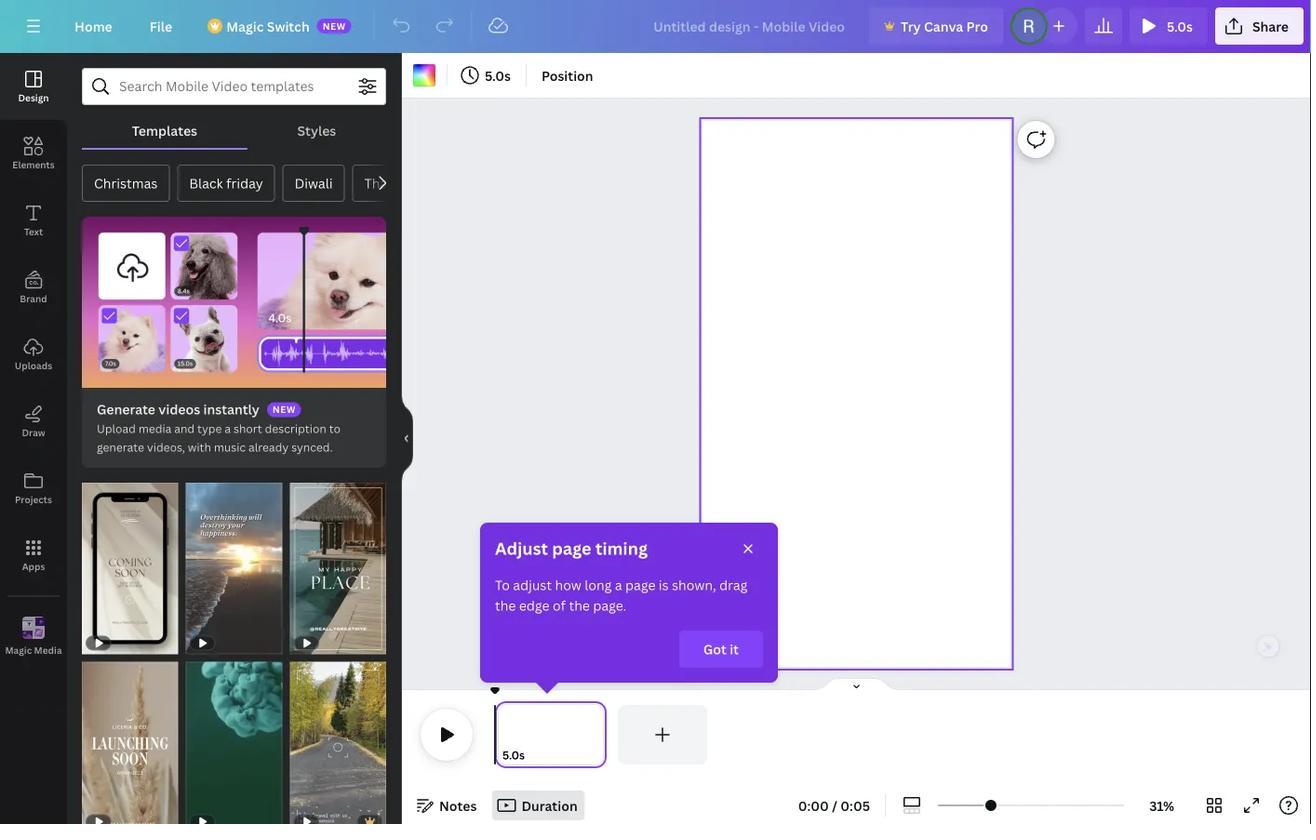 Task type: locate. For each thing, give the bounding box(es) containing it.
0 vertical spatial 5.0s button
[[1130, 7, 1209, 45]]

magic switch
[[226, 17, 310, 35]]

text
[[24, 225, 43, 238]]

0 vertical spatial magic
[[226, 17, 264, 35]]

apps
[[22, 561, 45, 573]]

0 horizontal spatial the
[[495, 597, 516, 615]]

text button
[[0, 187, 67, 254]]

a right the long
[[615, 577, 623, 595]]

brand button
[[0, 254, 67, 321]]

videos,
[[147, 440, 185, 455]]

elements
[[12, 158, 55, 171]]

magic left media on the left of page
[[5, 645, 32, 657]]

adjust
[[513, 577, 552, 595]]

duration button
[[492, 791, 585, 821]]

magic media
[[5, 645, 62, 657]]

1 vertical spatial magic
[[5, 645, 32, 657]]

motivational quotes instagram reel video group
[[186, 472, 282, 655]]

share button
[[1216, 7, 1305, 45]]

projects button
[[0, 455, 67, 522]]

templates button
[[82, 113, 247, 148]]

instantly
[[203, 401, 260, 419]]

black friday
[[189, 175, 263, 192]]

adjust page timing
[[495, 538, 648, 561]]

magic for magic switch
[[226, 17, 264, 35]]

2 vertical spatial 5.0s button
[[503, 747, 525, 765]]

to
[[329, 421, 341, 437]]

5.0s button right #ffffff 'icon'
[[455, 61, 519, 90]]

synced.
[[292, 440, 333, 455]]

autumn travel road video camera view instagram reels group
[[290, 651, 386, 825]]

upload media and type a short description to generate videos, with music already synced.
[[97, 421, 341, 455]]

media
[[139, 421, 172, 437]]

0 vertical spatial a
[[225, 421, 231, 437]]

0:00 / 0:05
[[799, 798, 871, 815]]

christmas button
[[82, 165, 170, 202]]

the right of
[[569, 597, 590, 615]]

a inside upload media and type a short description to generate videos, with music already synced.
[[225, 421, 231, 437]]

0 horizontal spatial magic
[[5, 645, 32, 657]]

share
[[1253, 17, 1290, 35]]

5.0s left 'position'
[[485, 67, 511, 84]]

page left the is
[[626, 577, 656, 595]]

5.0s left share dropdown button
[[1168, 17, 1194, 35]]

0 vertical spatial page
[[552, 538, 592, 561]]

1 horizontal spatial page
[[626, 577, 656, 595]]

/
[[833, 798, 838, 815]]

thanksgiving
[[365, 175, 446, 192]]

projects
[[15, 494, 52, 506]]

1 vertical spatial 5.0s button
[[455, 61, 519, 90]]

page inside to adjust how long a page is shown, drag the edge of the page.
[[626, 577, 656, 595]]

1 horizontal spatial the
[[569, 597, 590, 615]]

elements button
[[0, 120, 67, 187]]

duration
[[522, 798, 578, 815]]

5.0s button left share dropdown button
[[1130, 7, 1209, 45]]

main menu bar
[[0, 0, 1312, 53]]

generate
[[97, 440, 144, 455]]

magic left switch
[[226, 17, 264, 35]]

got it
[[704, 641, 739, 659]]

styles button
[[247, 113, 386, 148]]

design button
[[0, 53, 67, 120]]

page.
[[593, 597, 627, 615]]

Design title text field
[[639, 7, 862, 45]]

short
[[234, 421, 262, 437]]

black friday button
[[177, 165, 275, 202]]

a right type
[[225, 421, 231, 437]]

Search Mobile Video templates search field
[[119, 69, 349, 104]]

friday
[[226, 175, 263, 192]]

0 horizontal spatial a
[[225, 421, 231, 437]]

a
[[225, 421, 231, 437], [615, 577, 623, 595]]

try canva pro button
[[870, 7, 1004, 45]]

new right switch
[[323, 20, 346, 32]]

page
[[552, 538, 592, 561], [626, 577, 656, 595]]

magic
[[226, 17, 264, 35], [5, 645, 32, 657]]

position button
[[534, 61, 601, 90]]

trimming, end edge slider
[[590, 706, 607, 765]]

new up description
[[273, 404, 296, 416]]

a inside to adjust how long a page is shown, drag the edge of the page.
[[615, 577, 623, 595]]

31% button
[[1132, 791, 1193, 821]]

try
[[901, 17, 922, 35]]

thanksgiving button
[[352, 165, 458, 202]]

media
[[34, 645, 62, 657]]

0 vertical spatial 5.0s
[[1168, 17, 1194, 35]]

5.0s left page title "text field"
[[503, 748, 525, 764]]

of
[[553, 597, 566, 615]]

hide pages image
[[812, 678, 902, 693]]

1 vertical spatial a
[[615, 577, 623, 595]]

1 horizontal spatial magic
[[226, 17, 264, 35]]

page up how
[[552, 538, 592, 561]]

hide image
[[401, 394, 413, 484]]

1 horizontal spatial a
[[615, 577, 623, 595]]

5.0s
[[1168, 17, 1194, 35], [485, 67, 511, 84], [503, 748, 525, 764]]

it
[[730, 641, 739, 659]]

home
[[74, 17, 112, 35]]

1 vertical spatial new
[[273, 404, 296, 416]]

templates
[[132, 122, 198, 139]]

got it button
[[680, 631, 764, 669]]

5.0s button inside main "menu bar"
[[1130, 7, 1209, 45]]

switch
[[267, 17, 310, 35]]

0 horizontal spatial page
[[552, 538, 592, 561]]

5.0s button left page title "text field"
[[503, 747, 525, 765]]

to adjust how long a page is shown, drag the edge of the page.
[[495, 577, 748, 615]]

the down to
[[495, 597, 516, 615]]

the
[[495, 597, 516, 615], [569, 597, 590, 615]]

1 horizontal spatial new
[[323, 20, 346, 32]]

magic inside button
[[5, 645, 32, 657]]

1 vertical spatial page
[[626, 577, 656, 595]]

uploads button
[[0, 321, 67, 388]]

#ffffff image
[[413, 64, 436, 87]]

new
[[323, 20, 346, 32], [273, 404, 296, 416]]

5.0s button
[[1130, 7, 1209, 45], [455, 61, 519, 90], [503, 747, 525, 765]]

shown,
[[672, 577, 717, 595]]

new inside main "menu bar"
[[323, 20, 346, 32]]

apps button
[[0, 522, 67, 589]]

0 vertical spatial new
[[323, 20, 346, 32]]

magic inside main "menu bar"
[[226, 17, 264, 35]]



Task type: vqa. For each thing, say whether or not it's contained in the screenshot.
Diwali button
yes



Task type: describe. For each thing, give the bounding box(es) containing it.
brand
[[20, 292, 47, 305]]

long
[[585, 577, 612, 595]]

is
[[659, 577, 669, 595]]

31%
[[1150, 798, 1175, 815]]

trimming, start edge slider
[[495, 706, 512, 765]]

home link
[[60, 7, 127, 45]]

side panel tab list
[[0, 53, 67, 671]]

description
[[265, 421, 327, 437]]

design
[[18, 91, 49, 104]]

0:05
[[841, 798, 871, 815]]

to
[[495, 577, 510, 595]]

timing
[[596, 538, 648, 561]]

how
[[555, 577, 582, 595]]

christmas
[[94, 175, 158, 192]]

videos
[[159, 401, 200, 419]]

type
[[197, 421, 222, 437]]

file button
[[135, 7, 187, 45]]

0:00
[[799, 798, 830, 815]]

magic media button
[[0, 604, 67, 671]]

a for page
[[615, 577, 623, 595]]

elegant beige launching soon instagram reel group
[[82, 472, 178, 655]]

canva assistant image
[[1262, 640, 1276, 654]]

generate videos instantly
[[97, 401, 260, 419]]

0 horizontal spatial new
[[273, 404, 296, 416]]

5.0s inside main "menu bar"
[[1168, 17, 1194, 35]]

already
[[249, 440, 289, 455]]

magic video example usage image
[[82, 217, 386, 388]]

diwali button
[[283, 165, 345, 202]]

music
[[214, 440, 246, 455]]

2 vertical spatial 5.0s
[[503, 748, 525, 764]]

generate
[[97, 401, 155, 419]]

minimal my happy place travel instagram reel group
[[290, 472, 386, 655]]

draw button
[[0, 388, 67, 455]]

adjust
[[495, 538, 548, 561]]

uploads
[[15, 359, 52, 372]]

position
[[542, 67, 594, 84]]

notes
[[439, 798, 477, 815]]

draw
[[22, 426, 45, 439]]

canva
[[925, 17, 964, 35]]

diwali
[[295, 175, 333, 192]]

pro
[[967, 17, 989, 35]]

notes button
[[410, 791, 485, 821]]

got
[[704, 641, 727, 659]]

magic for magic media
[[5, 645, 32, 657]]

drag
[[720, 577, 748, 595]]

styles
[[297, 122, 336, 139]]

and
[[174, 421, 195, 437]]

boho floral launching soon announcement mobile video group
[[82, 651, 178, 825]]

with
[[188, 440, 211, 455]]

1 the from the left
[[495, 597, 516, 615]]

Page title text field
[[533, 747, 541, 765]]

a for short
[[225, 421, 231, 437]]

2 the from the left
[[569, 597, 590, 615]]

file
[[150, 17, 172, 35]]

black
[[189, 175, 223, 192]]

teal abstract color and style mobile video background group
[[186, 651, 282, 825]]

upload
[[97, 421, 136, 437]]

1 vertical spatial 5.0s
[[485, 67, 511, 84]]

try canva pro
[[901, 17, 989, 35]]

edge
[[519, 597, 550, 615]]



